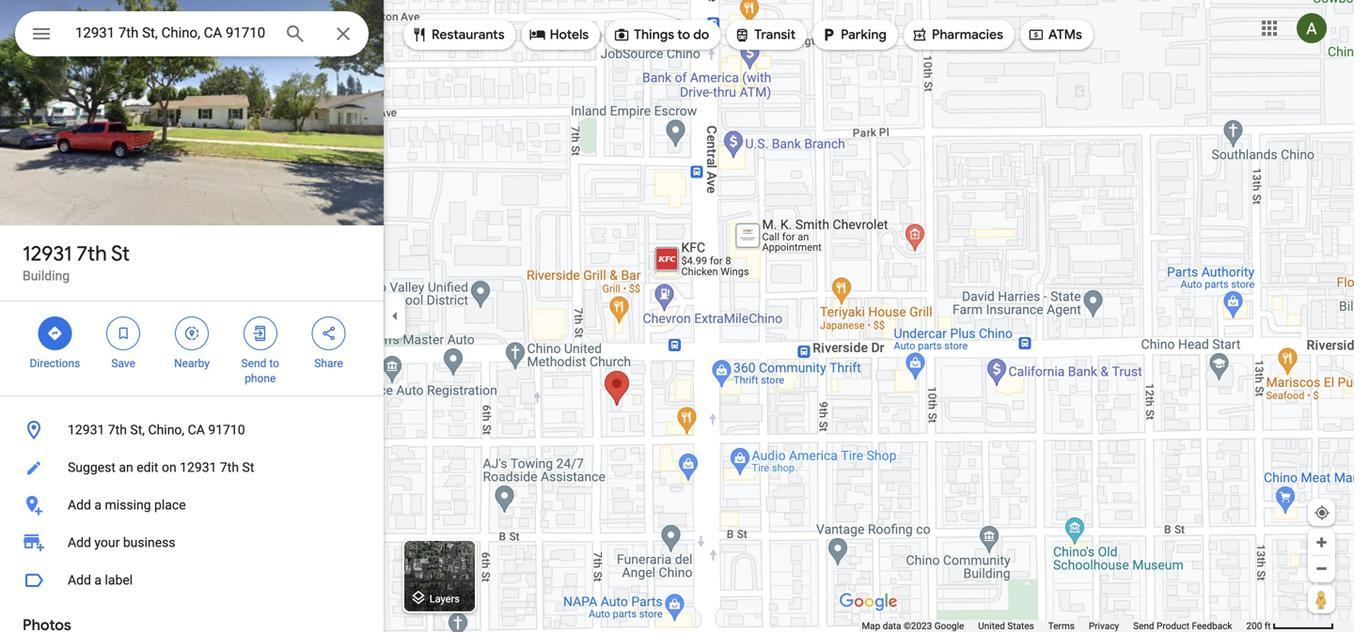 Task type: locate. For each thing, give the bounding box(es) containing it.
your
[[94, 536, 120, 551]]

0 vertical spatial send
[[241, 357, 267, 371]]

1 vertical spatial tire
[[620, 399, 639, 412]]

12931 inside button
[[68, 423, 105, 438]]

to up phone
[[269, 357, 279, 371]]

edit
[[137, 460, 158, 476]]

1 a from the top
[[94, 498, 102, 514]]

2 vertical spatial add
[[68, 573, 91, 589]]

3 add from the top
[[68, 573, 91, 589]]

audio america tire shop element
[[620, 335, 787, 380]]

tire right america
[[725, 336, 752, 356]]

st,
[[130, 423, 145, 438]]

suggest an edit on 12931 7th st
[[68, 460, 254, 476]]

1 horizontal spatial photo image
[[853, 226, 1099, 324]]

 atms
[[1028, 24, 1082, 45]]

12931
[[23, 241, 72, 267], [68, 423, 105, 438], [180, 460, 217, 476]]

12931 inside 12931 7th st building
[[23, 241, 72, 267]]

audio america tire shop tooltip
[[605, 226, 1354, 443]]

200
[[1247, 621, 1262, 632]]

send up phone
[[241, 357, 267, 371]]

1 horizontal spatial tire
[[725, 336, 752, 356]]

4.6 stars 181 reviews image
[[620, 383, 736, 398]]

actions for 12931 7th st region
[[0, 302, 384, 396]]

0 vertical spatial st
[[111, 241, 130, 267]]

send for send product feedback
[[1133, 621, 1155, 632]]

12931 7th St, Chino, CA 91710 field
[[15, 11, 369, 56]]

tire inside audio america tire shop
[[725, 336, 752, 356]]

send left the product at the right bottom of the page
[[1133, 621, 1155, 632]]


[[1028, 24, 1045, 45]]

12931 right on at the bottom
[[180, 460, 217, 476]]

add for add a label
[[68, 573, 91, 589]]

map data ©2023 google
[[862, 621, 964, 632]]

a
[[94, 498, 102, 514], [94, 573, 102, 589]]


[[820, 24, 837, 45]]

st inside button
[[242, 460, 254, 476]]

business
[[123, 536, 175, 551]]

open
[[620, 414, 646, 427]]

an
[[119, 460, 133, 476]]

tire shop element
[[620, 399, 667, 412]]

add your business
[[68, 536, 175, 551]]

layers
[[430, 594, 460, 606]]

do
[[693, 26, 709, 43]]

building
[[23, 269, 70, 284]]

1 vertical spatial send
[[1133, 621, 1155, 632]]

0 horizontal spatial 7th
[[77, 241, 107, 267]]

terms button
[[1048, 621, 1075, 633]]

2 horizontal spatial 7th
[[220, 460, 239, 476]]

©2023
[[904, 621, 932, 632]]

add a label
[[68, 573, 133, 589]]

7th for st,
[[108, 423, 127, 438]]

0 vertical spatial 12931
[[23, 241, 72, 267]]

send product feedback
[[1133, 621, 1232, 632]]

tire down the 4.6 at the bottom left of the page
[[620, 399, 639, 412]]

a left missing in the left bottom of the page
[[94, 498, 102, 514]]

12931 up building
[[23, 241, 72, 267]]

google
[[935, 621, 964, 632]]

restaurants
[[432, 26, 505, 43]]

send to phone
[[241, 357, 279, 386]]

save image
[[846, 343, 863, 360]]

0 vertical spatial to
[[677, 26, 690, 43]]

st
[[111, 241, 130, 267], [242, 460, 254, 476]]

a left label
[[94, 573, 102, 589]]

label
[[105, 573, 133, 589]]

send inside send to phone
[[241, 357, 267, 371]]

to
[[677, 26, 690, 43], [269, 357, 279, 371]]

send inside button
[[1133, 621, 1155, 632]]

0 horizontal spatial tire
[[620, 399, 639, 412]]

footer
[[862, 621, 1247, 633]]

hotels
[[550, 26, 589, 43]]

1 vertical spatial 12931
[[68, 423, 105, 438]]

add left label
[[68, 573, 91, 589]]

atms
[[1049, 26, 1082, 43]]

st up the 
[[111, 241, 130, 267]]

ft
[[1265, 621, 1271, 632]]

2 vertical spatial 12931
[[180, 460, 217, 476]]

1 horizontal spatial send
[[1133, 621, 1155, 632]]

privacy button
[[1089, 621, 1119, 633]]


[[252, 324, 269, 344]]

1 vertical spatial 7th
[[108, 423, 127, 438]]

tire
[[725, 336, 752, 356], [620, 399, 639, 412]]

2 vertical spatial 7th
[[220, 460, 239, 476]]

 transit
[[734, 24, 796, 45]]

1 vertical spatial add
[[68, 536, 91, 551]]

united states
[[978, 621, 1034, 632]]

add left the your
[[68, 536, 91, 551]]

7th inside 12931 7th st building
[[77, 241, 107, 267]]

4.6
[[620, 384, 635, 397]]

0 vertical spatial add
[[68, 498, 91, 514]]


[[320, 324, 337, 344]]

photo image
[[605, 226, 851, 324], [853, 226, 1099, 324]]

google maps element
[[0, 0, 1354, 633]]

1 add from the top
[[68, 498, 91, 514]]

0 vertical spatial 7th
[[77, 241, 107, 267]]

1 vertical spatial to
[[269, 357, 279, 371]]

add
[[68, 498, 91, 514], [68, 536, 91, 551], [68, 573, 91, 589]]

0 vertical spatial tire
[[725, 336, 752, 356]]

None field
[[75, 22, 269, 44]]

 button
[[15, 11, 68, 60]]

2 a from the top
[[94, 573, 102, 589]]

nearby
[[174, 357, 210, 371]]

add down suggest
[[68, 498, 91, 514]]

pharmacies
[[932, 26, 1003, 43]]

0 horizontal spatial to
[[269, 357, 279, 371]]

1 horizontal spatial st
[[242, 460, 254, 476]]

a for missing
[[94, 498, 102, 514]]

send
[[241, 357, 267, 371], [1133, 621, 1155, 632]]

7th inside button
[[108, 423, 127, 438]]

st inside 12931 7th st building
[[111, 241, 130, 267]]

0 horizontal spatial send
[[241, 357, 267, 371]]

0 horizontal spatial photo image
[[605, 226, 851, 324]]

1 horizontal spatial to
[[677, 26, 690, 43]]

audio america tire shop
[[620, 336, 752, 378]]

zoom out image
[[1315, 562, 1329, 577]]

to left do in the right top of the page
[[677, 26, 690, 43]]

st down the 91710 on the bottom of the page
[[242, 460, 254, 476]]

1 vertical spatial st
[[242, 460, 254, 476]]


[[46, 324, 63, 344]]

ca
[[188, 423, 205, 438]]

1 vertical spatial a
[[94, 573, 102, 589]]

add your business link
[[0, 525, 384, 562]]

footer containing map data ©2023 google
[[862, 621, 1247, 633]]

audio
[[620, 336, 661, 356]]

12931 for st
[[23, 241, 72, 267]]

7th
[[77, 241, 107, 267], [108, 423, 127, 438], [220, 460, 239, 476]]

0 vertical spatial a
[[94, 498, 102, 514]]

1 horizontal spatial 7th
[[108, 423, 127, 438]]

7th for st
[[77, 241, 107, 267]]

show your location image
[[1314, 505, 1331, 522]]

12931 up suggest
[[68, 423, 105, 438]]

2 add from the top
[[68, 536, 91, 551]]

add for add your business
[[68, 536, 91, 551]]

save
[[111, 357, 135, 371]]

12931 7th st main content
[[0, 0, 384, 633]]

0 horizontal spatial st
[[111, 241, 130, 267]]



Task type: describe. For each thing, give the bounding box(es) containing it.
phone
[[245, 372, 276, 386]]

things
[[634, 26, 674, 43]]

place
[[154, 498, 186, 514]]

terms
[[1048, 621, 1075, 632]]

 restaurants
[[411, 24, 505, 45]]

shop
[[620, 359, 655, 378]]


[[411, 24, 428, 45]]

share
[[314, 357, 343, 371]]

a for label
[[94, 573, 102, 589]]

tire inside tire shop open ⋅ closes 6:30 pm
[[620, 399, 639, 412]]

⋅
[[649, 414, 654, 427]]


[[115, 324, 132, 344]]


[[911, 24, 928, 45]]

map
[[862, 621, 881, 632]]

12931 7th st building
[[23, 241, 130, 284]]

send product feedback button
[[1133, 621, 1232, 633]]


[[529, 24, 546, 45]]


[[183, 324, 200, 344]]

footer inside google maps element
[[862, 621, 1247, 633]]

(181)
[[709, 384, 736, 397]]


[[613, 24, 630, 45]]

12931 for st,
[[68, 423, 105, 438]]

200 ft
[[1247, 621, 1271, 632]]

parking
[[841, 26, 887, 43]]

send for send to phone
[[241, 357, 267, 371]]

directions image
[[801, 343, 818, 360]]

data
[[883, 621, 901, 632]]

privacy
[[1089, 621, 1119, 632]]

transit
[[755, 26, 796, 43]]

 parking
[[820, 24, 887, 45]]

america
[[664, 336, 722, 356]]

missing
[[105, 498, 151, 514]]

to inside send to phone
[[269, 357, 279, 371]]

2 photo image from the left
[[853, 226, 1099, 324]]

to inside  things to do
[[677, 26, 690, 43]]


[[30, 20, 53, 47]]

none field inside 12931 7th st, chino, ca 91710 field
[[75, 22, 269, 44]]

closes
[[657, 414, 691, 427]]

shop
[[642, 399, 667, 412]]

tire shop open ⋅ closes 6:30 pm
[[620, 399, 734, 427]]

 hotels
[[529, 24, 589, 45]]

1 photo image from the left
[[605, 226, 851, 324]]

feedback
[[1192, 621, 1232, 632]]

add a missing place button
[[0, 487, 384, 525]]

directions
[[30, 357, 80, 371]]

 things to do
[[613, 24, 709, 45]]

product
[[1157, 621, 1190, 632]]

collapse side panel image
[[385, 306, 405, 327]]

states
[[1008, 621, 1034, 632]]

suggest
[[68, 460, 116, 476]]

united
[[978, 621, 1005, 632]]

200 ft button
[[1247, 621, 1335, 632]]

add for add a missing place
[[68, 498, 91, 514]]


[[734, 24, 751, 45]]

suggest an edit on 12931 7th st button
[[0, 450, 384, 487]]

add a missing place
[[68, 498, 186, 514]]

chino,
[[148, 423, 184, 438]]

 pharmacies
[[911, 24, 1003, 45]]

zoom in image
[[1315, 536, 1329, 550]]

google account: angela cha  
(angela.cha@adept.ai) image
[[1297, 13, 1327, 43]]

show street view coverage image
[[1308, 586, 1336, 614]]

united states button
[[978, 621, 1034, 633]]

add a label button
[[0, 562, 384, 600]]

91710
[[208, 423, 245, 438]]

on
[[162, 460, 177, 476]]

 search field
[[15, 11, 369, 60]]

12931 inside button
[[180, 460, 217, 476]]

12931 7th st, chino, ca 91710
[[68, 423, 245, 438]]

7th inside button
[[220, 460, 239, 476]]

12931 7th st, chino, ca 91710 button
[[0, 412, 384, 450]]

6:30 pm
[[694, 414, 734, 427]]



Task type: vqa. For each thing, say whether or not it's contained in the screenshot.


